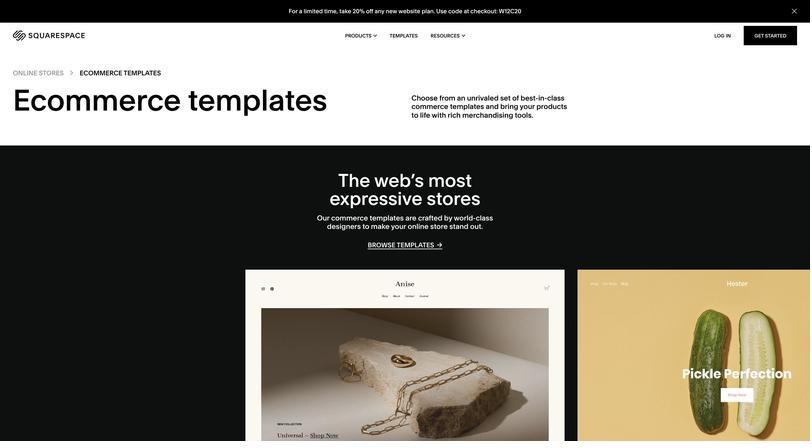 Task type: vqa. For each thing, say whether or not it's contained in the screenshot.
commerce inside the Our commerce templates are crafted by world-class designers to make your online store stand out.
yes



Task type: describe. For each thing, give the bounding box(es) containing it.
unrivaled
[[467, 94, 499, 102]]

take
[[340, 8, 351, 15]]

get started link
[[744, 26, 797, 45]]

20%
[[353, 8, 365, 15]]

w12c20
[[499, 8, 522, 15]]

crafted
[[418, 214, 443, 223]]

any
[[375, 8, 385, 15]]

website
[[399, 8, 420, 15]]

your inside choose from an unrivaled set of best-in-class commerce templates and bring your products to life with rich merchandising tools.
[[520, 102, 535, 111]]

templates inside choose from an unrivaled set of best-in-class commerce templates and bring your products to life with rich merchandising tools.
[[450, 102, 484, 111]]

products button
[[345, 23, 377, 49]]

squarespace logo link
[[13, 30, 170, 41]]

get started
[[755, 33, 787, 39]]

code
[[448, 8, 463, 15]]

online
[[408, 222, 429, 231]]

commerce inside choose from an unrivaled set of best-in-class commerce templates and bring your products to life with rich merchandising tools.
[[412, 102, 449, 111]]

an
[[457, 94, 466, 102]]

our
[[317, 214, 330, 223]]

→
[[437, 241, 442, 249]]

choose from an unrivaled set of best-in-class commerce templates and bring your products to life with rich merchandising tools.
[[412, 94, 567, 120]]

log             in link
[[715, 33, 731, 39]]

off
[[366, 8, 373, 15]]

ecommerce for ecommerce templates
[[13, 82, 181, 118]]

squarespace logo image
[[13, 30, 85, 41]]

class inside choose from an unrivaled set of best-in-class commerce templates and bring your products to life with rich merchandising tools.
[[547, 94, 565, 102]]

online stores link
[[13, 69, 64, 77]]

ecommerce templates
[[80, 69, 161, 77]]

plan.
[[422, 8, 435, 15]]

a
[[299, 8, 302, 15]]

templates inside our commerce templates are crafted by world-class designers to make your online store stand out.
[[370, 214, 404, 223]]

rich
[[448, 111, 461, 120]]

are
[[406, 214, 417, 223]]

to inside choose from an unrivaled set of best-in-class commerce templates and bring your products to life with rich merchandising tools.
[[412, 111, 419, 120]]

make
[[371, 222, 390, 231]]

your inside our commerce templates are crafted by world-class designers to make your online store stand out.
[[391, 222, 406, 231]]

class inside our commerce templates are crafted by world-class designers to make your online store stand out.
[[476, 214, 493, 223]]

for
[[289, 8, 298, 15]]

checkout:
[[471, 8, 498, 15]]

stores
[[427, 188, 481, 210]]

to inside our commerce templates are crafted by world-class designers to make your online store stand out.
[[363, 222, 370, 231]]

browse
[[368, 241, 396, 249]]

log
[[715, 33, 725, 39]]

from
[[440, 94, 456, 102]]

merchandising
[[463, 111, 513, 120]]

hester template image
[[578, 270, 810, 441]]

stores
[[39, 69, 64, 77]]

our commerce templates are crafted by world-class designers to make your online store stand out.
[[317, 214, 493, 231]]



Task type: locate. For each thing, give the bounding box(es) containing it.
new
[[386, 8, 397, 15]]

expressive
[[330, 188, 423, 210]]

class
[[547, 94, 565, 102], [476, 214, 493, 223]]

0 horizontal spatial templates
[[124, 69, 161, 77]]

designers
[[327, 222, 361, 231]]

limited
[[304, 8, 323, 15]]

1 horizontal spatial commerce
[[412, 102, 449, 111]]

in-
[[539, 94, 547, 102]]

life
[[420, 111, 430, 120]]

1 vertical spatial class
[[476, 214, 493, 223]]

1 horizontal spatial templates
[[390, 33, 418, 39]]

1 vertical spatial to
[[363, 222, 370, 231]]

store
[[430, 222, 448, 231]]

log             in
[[715, 33, 731, 39]]

choose
[[412, 94, 438, 102]]

0 vertical spatial ecommerce
[[80, 69, 122, 77]]

bring
[[501, 102, 519, 111]]

resources button
[[431, 23, 465, 49]]

for a limited time, take 20% off any new website plan. use code at checkout: w12c20
[[289, 8, 522, 15]]

ecommerce
[[80, 69, 122, 77], [13, 82, 181, 118]]

your right of
[[520, 102, 535, 111]]

online stores
[[13, 69, 64, 77]]

0 vertical spatial to
[[412, 111, 419, 120]]

ecommerce for ecommerce templates
[[80, 69, 122, 77]]

out.
[[470, 222, 483, 231]]

anise template image
[[245, 270, 565, 441]]

0 vertical spatial your
[[520, 102, 535, 111]]

class right stand
[[476, 214, 493, 223]]

products
[[537, 102, 567, 111]]

and
[[486, 102, 499, 111]]

your right make
[[391, 222, 406, 231]]

0 horizontal spatial to
[[363, 222, 370, 231]]

ecommerce templates main content
[[0, 0, 810, 441]]

commerce
[[412, 102, 449, 111], [331, 214, 368, 223]]

time,
[[324, 8, 338, 15]]

started
[[765, 33, 787, 39]]

templates
[[390, 33, 418, 39], [124, 69, 161, 77]]

stand
[[450, 222, 469, 231]]

ecommerce templates
[[13, 82, 327, 118]]

web's
[[374, 170, 424, 192]]

tools.
[[515, 111, 534, 120]]

browse templates →
[[368, 241, 442, 249]]

1 horizontal spatial class
[[547, 94, 565, 102]]

at
[[464, 8, 469, 15]]

with
[[432, 111, 446, 120]]

0 vertical spatial commerce
[[412, 102, 449, 111]]

the
[[338, 170, 370, 192]]

set
[[500, 94, 511, 102]]

of
[[512, 94, 519, 102]]

templates
[[188, 82, 327, 118], [450, 102, 484, 111], [370, 214, 404, 223], [397, 241, 434, 249]]

the web's most expressive stores
[[330, 170, 481, 210]]

get
[[755, 33, 764, 39]]

1 horizontal spatial your
[[520, 102, 535, 111]]

templates inside browse templates →
[[397, 241, 434, 249]]

commerce inside our commerce templates are crafted by world-class designers to make your online store stand out.
[[331, 214, 368, 223]]

products
[[345, 33, 372, 39]]

0 horizontal spatial commerce
[[331, 214, 368, 223]]

0 horizontal spatial your
[[391, 222, 406, 231]]

0 vertical spatial templates
[[390, 33, 418, 39]]

1 vertical spatial your
[[391, 222, 406, 231]]

1 vertical spatial commerce
[[331, 214, 368, 223]]

1 vertical spatial templates
[[124, 69, 161, 77]]

your
[[520, 102, 535, 111], [391, 222, 406, 231]]

0 vertical spatial class
[[547, 94, 565, 102]]

best-
[[521, 94, 539, 102]]

class right best-
[[547, 94, 565, 102]]

templates inside ecommerce templates main content
[[124, 69, 161, 77]]

by
[[444, 214, 452, 223]]

to left make
[[363, 222, 370, 231]]

to
[[412, 111, 419, 120], [363, 222, 370, 231]]

1 horizontal spatial to
[[412, 111, 419, 120]]

1 vertical spatial ecommerce
[[13, 82, 181, 118]]

resources
[[431, 33, 460, 39]]

templates link
[[390, 23, 418, 49]]

0 horizontal spatial class
[[476, 214, 493, 223]]

world-
[[454, 214, 476, 223]]

use
[[436, 8, 447, 15]]

in
[[726, 33, 731, 39]]

most
[[428, 170, 472, 192]]

online
[[13, 69, 37, 77]]

to left life
[[412, 111, 419, 120]]



